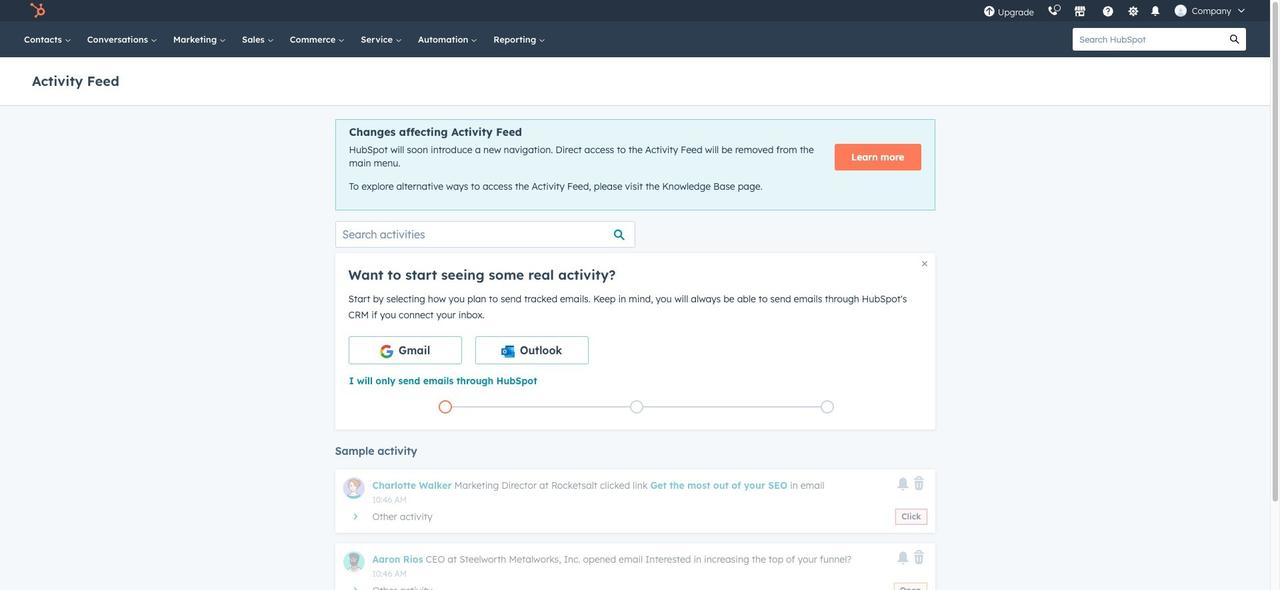 Task type: locate. For each thing, give the bounding box(es) containing it.
Search activities search field
[[335, 221, 635, 248]]

onboarding.steps.finalstep.title image
[[824, 404, 831, 412]]

None checkbox
[[348, 337, 462, 365], [475, 337, 588, 365], [348, 337, 462, 365], [475, 337, 588, 365]]

list
[[350, 398, 923, 417]]

marketplaces image
[[1074, 6, 1086, 18]]

menu
[[977, 0, 1254, 21]]



Task type: describe. For each thing, give the bounding box(es) containing it.
jacob simon image
[[1175, 5, 1187, 17]]

Search HubSpot search field
[[1073, 28, 1223, 51]]

onboarding.steps.sendtrackedemailingmail.title image
[[633, 404, 640, 412]]

close image
[[922, 261, 927, 267]]



Task type: vqa. For each thing, say whether or not it's contained in the screenshot.
the Search HubSpot SEARCH FIELD
yes



